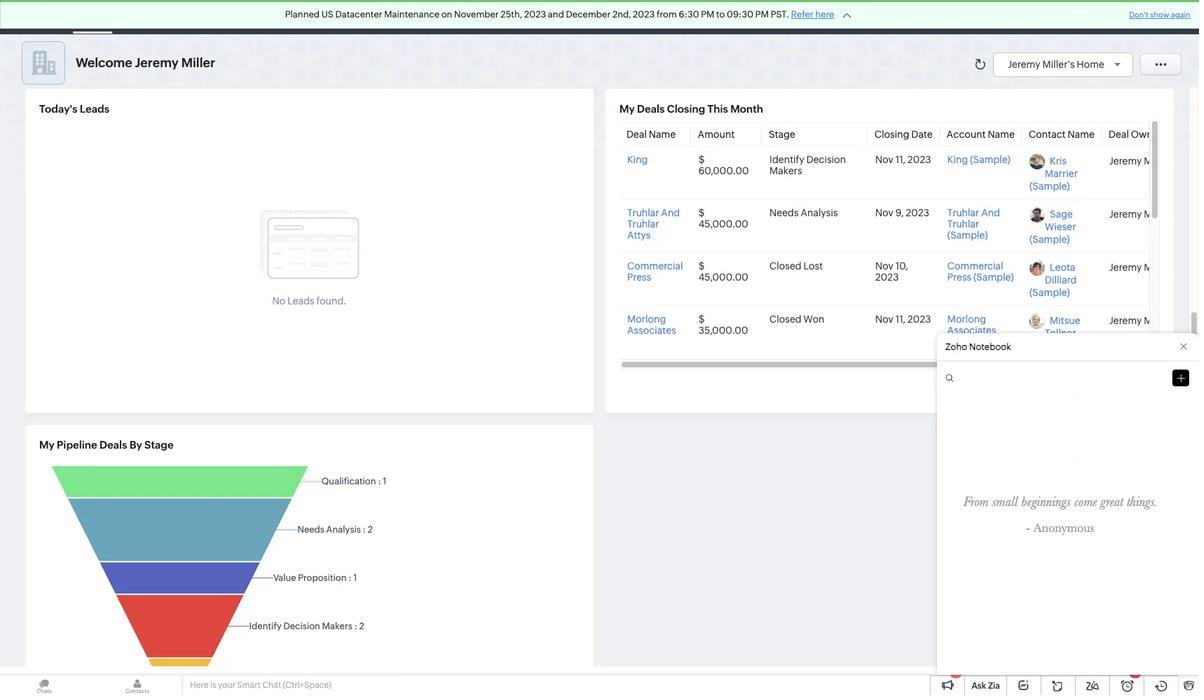 Task type: vqa. For each thing, say whether or not it's contained in the screenshot.
1st $ 45,000.00 from the bottom of the page
yes



Task type: describe. For each thing, give the bounding box(es) containing it.
accounts link
[[231, 0, 297, 34]]

10,
[[896, 261, 908, 272]]

deal name link
[[627, 129, 676, 140]]

my pipeline deals by stage
[[39, 439, 174, 451]]

2023 right 2nd,
[[633, 9, 655, 20]]

2nd,
[[613, 9, 631, 20]]

king (sample)
[[948, 154, 1011, 166]]

(sample) inside truhlar and truhlar (sample)
[[948, 230, 988, 241]]

$ for commercial press
[[699, 261, 705, 272]]

found.
[[316, 296, 347, 307]]

don't show again link
[[1129, 11, 1191, 19]]

upgrade
[[880, 18, 920, 27]]

commercial for commercial press
[[627, 261, 683, 272]]

closing date link
[[875, 129, 933, 140]]

smart
[[237, 681, 261, 691]]

deal for deal name
[[627, 129, 647, 140]]

morlong associates
[[627, 314, 676, 337]]

60,000.00
[[699, 166, 749, 177]]

products link
[[624, 0, 687, 34]]

nov 9, 2023
[[875, 208, 930, 219]]

welcome
[[76, 55, 132, 70]]

closed for closed won
[[770, 314, 802, 326]]

1 horizontal spatial stage
[[769, 129, 796, 140]]

my deals closing this month
[[620, 103, 763, 115]]

identify
[[770, 154, 805, 166]]

today's
[[39, 103, 77, 115]]

again
[[1171, 11, 1191, 19]]

don't
[[1129, 11, 1149, 19]]

0 vertical spatial deals
[[309, 12, 334, 23]]

press for commercial press (sample)
[[948, 272, 972, 283]]

month
[[730, 103, 763, 115]]

don't show again
[[1129, 11, 1191, 19]]

jeremy left miller's
[[1008, 59, 1041, 70]]

2 pm from the left
[[755, 9, 769, 20]]

datacenter
[[335, 9, 382, 20]]

mitsue
[[1050, 316, 1081, 327]]

zoho
[[946, 342, 967, 353]]

morlong associates (sample) link
[[948, 314, 996, 348]]

11, for morlong associates (sample)
[[896, 314, 906, 326]]

projects
[[759, 12, 796, 23]]

meetings link
[[392, 0, 457, 34]]

leads for no
[[288, 296, 314, 307]]

is
[[210, 681, 216, 691]]

(sample) for mitsue tollner (sample)
[[1030, 341, 1070, 352]]

to
[[716, 9, 725, 20]]

deal owner link
[[1109, 129, 1162, 140]]

truhlar up attys at right top
[[627, 208, 659, 219]]

1 vertical spatial deals
[[637, 103, 665, 115]]

king (sample) link
[[948, 154, 1011, 166]]

contact name
[[1029, 129, 1095, 140]]

wieser
[[1045, 222, 1076, 233]]

truhlar and truhlar attys link
[[627, 208, 680, 241]]

commercial for commercial press (sample)
[[948, 261, 1003, 272]]

account name link
[[947, 129, 1015, 140]]

associates for morlong associates (sample)
[[948, 326, 996, 337]]

$ 45,000.00 for truhlar and truhlar attys
[[699, 208, 749, 230]]

2023 for identify decision makers
[[908, 154, 931, 166]]

contacts image
[[93, 676, 182, 696]]

0 horizontal spatial stage
[[144, 439, 174, 451]]

commercial press link
[[627, 261, 683, 283]]

jeremy miller for kris marrier (sample)
[[1110, 155, 1169, 167]]

no leads found.
[[272, 296, 347, 307]]

(sample) for leota dilliard (sample)
[[1030, 288, 1070, 299]]

setup element
[[1100, 0, 1128, 34]]

nov 11, 2023 for king
[[875, 154, 931, 166]]

press for commercial press
[[627, 272, 651, 283]]

nov 11, 2023 for morlong
[[875, 314, 931, 326]]

leota dilliard (sample) link
[[1030, 262, 1077, 299]]

us
[[321, 9, 333, 20]]

services
[[698, 12, 737, 23]]

pipeline
[[57, 439, 97, 451]]

(sample) for morlong associates (sample)
[[948, 337, 988, 348]]

sage
[[1050, 209, 1073, 220]]

commercial press
[[627, 261, 683, 283]]

amount link
[[698, 129, 735, 140]]

morlong associates link
[[627, 314, 676, 337]]

my for my pipeline deals by stage
[[39, 439, 55, 451]]

maintenance
[[384, 9, 440, 20]]

jeremy miller for leota dilliard (sample)
[[1110, 262, 1169, 273]]

(sample) for sage wieser (sample)
[[1030, 234, 1070, 246]]

jeremy miller for sage wieser (sample)
[[1110, 209, 1169, 220]]

closed for closed lost
[[770, 261, 802, 272]]

tasks link
[[345, 0, 392, 34]]

jeremy miller for mitsue tollner (sample)
[[1110, 315, 1169, 327]]

closed won
[[770, 314, 825, 326]]

jeremy for needs analysis
[[1110, 209, 1142, 220]]

9,
[[896, 208, 904, 219]]

$ 45,000.00 for commercial press
[[699, 261, 749, 283]]

45,000.00 for commercial press
[[699, 272, 749, 283]]

calls
[[468, 12, 490, 23]]

zoho notebook
[[946, 342, 1011, 353]]

here
[[815, 9, 834, 20]]

mitsue tollner (sample)
[[1030, 316, 1081, 352]]

needs analysis
[[770, 208, 838, 219]]

commercial press (sample) link
[[948, 261, 1014, 283]]

ask zia
[[972, 682, 1000, 692]]

truhlar up commercial press link
[[627, 219, 659, 230]]

amount
[[698, 129, 735, 140]]

truhlar up the commercial press (sample) link
[[948, 219, 979, 230]]

truhlar down king (sample)
[[948, 208, 979, 219]]

sage wieser (sample) link
[[1030, 209, 1076, 246]]

2023 left and
[[524, 9, 546, 20]]

analysis
[[801, 208, 838, 219]]

today's leads
[[39, 103, 109, 115]]

chats image
[[0, 676, 88, 696]]

profile image
[[1136, 6, 1159, 28]]

search element
[[987, 0, 1016, 34]]

on
[[441, 9, 452, 20]]

45,000.00 for truhlar and truhlar attys
[[699, 219, 749, 230]]

$ for morlong associates
[[699, 314, 705, 326]]

profile element
[[1128, 0, 1167, 34]]

enterprise-trial upgrade
[[868, 6, 932, 27]]

makers
[[770, 166, 802, 177]]

associates for morlong associates
[[627, 326, 676, 337]]

(sample) for commercial press (sample)
[[974, 272, 1014, 283]]

1 pm from the left
[[701, 9, 715, 20]]

$ 35,000.00
[[699, 314, 748, 337]]

enterprise-
[[868, 6, 914, 17]]



Task type: locate. For each thing, give the bounding box(es) containing it.
2 name from the left
[[988, 129, 1015, 140]]

11,
[[896, 154, 906, 166], [896, 314, 906, 326]]

nov for won
[[875, 314, 894, 326]]

ask
[[972, 682, 986, 692]]

jeremy for identify decision makers
[[1110, 155, 1142, 167]]

1 vertical spatial leads
[[288, 296, 314, 307]]

2 vertical spatial deals
[[100, 439, 127, 451]]

35,000.00
[[699, 326, 748, 337]]

11, for king (sample)
[[896, 154, 906, 166]]

contact
[[1029, 129, 1066, 140]]

leota dilliard (sample)
[[1030, 262, 1077, 299]]

press inside commercial press
[[627, 272, 651, 283]]

$ for truhlar and truhlar attys
[[699, 208, 705, 219]]

1 associates from the left
[[627, 326, 676, 337]]

11, down nov 10, 2023
[[896, 314, 906, 326]]

chat
[[262, 681, 281, 691]]

4 $ from the top
[[699, 314, 705, 326]]

closed lost
[[770, 261, 823, 272]]

2023 for needs analysis
[[906, 208, 930, 219]]

leads
[[80, 103, 109, 115], [288, 296, 314, 307]]

press inside commercial press (sample)
[[948, 272, 972, 283]]

0 vertical spatial my
[[620, 103, 635, 115]]

1 horizontal spatial associates
[[948, 326, 996, 337]]

notebook
[[969, 342, 1011, 353]]

kris marrier (sample) link
[[1030, 156, 1078, 192]]

2023 left morlong associates (sample)
[[908, 314, 931, 326]]

1 deal from the left
[[627, 129, 647, 140]]

nov for decision
[[875, 154, 894, 166]]

associates up zoho notebook
[[948, 326, 996, 337]]

11, down the closing date link
[[896, 154, 906, 166]]

1 11, from the top
[[896, 154, 906, 166]]

1 horizontal spatial pm
[[755, 9, 769, 20]]

1 horizontal spatial king
[[948, 154, 968, 166]]

my left "pipeline"
[[39, 439, 55, 451]]

commercial down attys at right top
[[627, 261, 683, 272]]

1 closed from the top
[[770, 261, 802, 272]]

nov 11, 2023 down nov 10, 2023
[[875, 314, 931, 326]]

1 horizontal spatial and
[[981, 208, 1000, 219]]

0 horizontal spatial associates
[[627, 326, 676, 337]]

morlong associates (sample)
[[948, 314, 996, 348]]

and for truhlar and truhlar attys
[[661, 208, 680, 219]]

$ 45,000.00 down 60,000.00
[[699, 208, 749, 230]]

0 horizontal spatial press
[[627, 272, 651, 283]]

deals link
[[297, 0, 345, 34]]

2 $ 45,000.00 from the top
[[699, 261, 749, 283]]

marketplace element
[[1071, 0, 1100, 34]]

jeremy for closed lost
[[1110, 262, 1142, 273]]

analytics
[[571, 12, 612, 23]]

1 horizontal spatial deal
[[1109, 129, 1129, 140]]

2 horizontal spatial name
[[1068, 129, 1095, 140]]

jeremy right mitsue
[[1110, 315, 1142, 327]]

name right contact
[[1068, 129, 1095, 140]]

morlong inside morlong associates (sample)
[[948, 314, 986, 326]]

nov down nov 10, 2023
[[875, 314, 894, 326]]

jeremy right sage
[[1110, 209, 1142, 220]]

jeremy right "welcome"
[[135, 55, 179, 70]]

show
[[1150, 11, 1170, 19]]

0 vertical spatial closed
[[770, 261, 802, 272]]

3 name from the left
[[1068, 129, 1095, 140]]

deal up king link
[[627, 129, 647, 140]]

2023 for closed lost
[[875, 272, 899, 283]]

deal name
[[627, 129, 676, 140]]

09:30
[[727, 9, 754, 20]]

1 horizontal spatial my
[[620, 103, 635, 115]]

morlong for morlong associates (sample)
[[948, 314, 986, 326]]

2 45,000.00 from the top
[[699, 272, 749, 283]]

0 horizontal spatial commercial
[[627, 261, 683, 272]]

leads right no
[[288, 296, 314, 307]]

0 horizontal spatial king
[[627, 154, 648, 166]]

king for king link
[[627, 154, 648, 166]]

2 deal from the left
[[1109, 129, 1129, 140]]

nov left 10,
[[875, 261, 894, 272]]

45,000.00 down 60,000.00
[[699, 219, 749, 230]]

and for truhlar and truhlar (sample)
[[981, 208, 1000, 219]]

1 morlong from the left
[[627, 314, 666, 326]]

services link
[[687, 0, 748, 34]]

45,000.00 up $ 35,000.00
[[699, 272, 749, 283]]

0 horizontal spatial deals
[[100, 439, 127, 451]]

$ 45,000.00 up $ 35,000.00
[[699, 261, 749, 283]]

1 $ 45,000.00 from the top
[[699, 208, 749, 230]]

nov down the closing date link
[[875, 154, 894, 166]]

deal
[[627, 129, 647, 140], [1109, 129, 1129, 140]]

1 horizontal spatial closing
[[875, 129, 910, 140]]

planned
[[285, 9, 320, 20]]

press up morlong associates (sample)
[[948, 272, 972, 283]]

(sample) inside sage wieser (sample)
[[1030, 234, 1070, 246]]

mitsue tollner (sample) link
[[1030, 316, 1081, 352]]

miller for morlong associates (sample)
[[1144, 315, 1169, 327]]

2023 right '9,'
[[906, 208, 930, 219]]

1 press from the left
[[627, 272, 651, 283]]

attys
[[627, 230, 651, 241]]

0 vertical spatial stage
[[769, 129, 796, 140]]

3 $ from the top
[[699, 261, 705, 272]]

decision
[[807, 154, 846, 166]]

leads for today's
[[80, 103, 109, 115]]

and
[[661, 208, 680, 219], [981, 208, 1000, 219]]

marrier
[[1045, 168, 1078, 180]]

account
[[947, 129, 986, 140]]

1 horizontal spatial morlong
[[948, 314, 986, 326]]

jeremy down deal owner
[[1110, 155, 1142, 167]]

0 horizontal spatial closing
[[667, 103, 705, 115]]

0 horizontal spatial pm
[[701, 9, 715, 20]]

(sample) inside leota dilliard (sample)
[[1030, 288, 1070, 299]]

1 king from the left
[[627, 154, 648, 166]]

account name
[[947, 129, 1015, 140]]

and inside truhlar and truhlar attys
[[661, 208, 680, 219]]

2 king from the left
[[948, 154, 968, 166]]

deals up deal name link at the right of page
[[637, 103, 665, 115]]

commercial down truhlar and truhlar (sample) link at the top right of the page
[[948, 261, 1003, 272]]

stage up identify
[[769, 129, 796, 140]]

and down king (sample) link
[[981, 208, 1000, 219]]

deal for deal owner
[[1109, 129, 1129, 140]]

jeremy
[[135, 55, 179, 70], [1008, 59, 1041, 70], [1110, 155, 1142, 167], [1110, 209, 1142, 220], [1110, 262, 1142, 273], [1110, 315, 1142, 327]]

truhlar and truhlar (sample)
[[948, 208, 1000, 241]]

2023 down '9,'
[[875, 272, 899, 283]]

pst.
[[771, 9, 789, 20]]

1 horizontal spatial commercial
[[948, 261, 1003, 272]]

4 jeremy miller from the top
[[1110, 315, 1169, 327]]

nov inside nov 10, 2023
[[875, 261, 894, 272]]

1 jeremy miller from the top
[[1110, 155, 1169, 167]]

(sample) for kris marrier (sample)
[[1030, 181, 1070, 192]]

1 vertical spatial $ 45,000.00
[[699, 261, 749, 283]]

closing left "date"
[[875, 129, 910, 140]]

accounts
[[242, 12, 286, 23]]

2 nov from the top
[[875, 208, 894, 219]]

my
[[620, 103, 635, 115], [39, 439, 55, 451]]

from
[[657, 9, 677, 20]]

deal left owner
[[1109, 129, 1129, 140]]

2 horizontal spatial deals
[[637, 103, 665, 115]]

name up king (sample)
[[988, 129, 1015, 140]]

1 and from the left
[[661, 208, 680, 219]]

1 nov 11, 2023 from the top
[[875, 154, 931, 166]]

morlong inside "morlong associates"
[[627, 314, 666, 326]]

0 vertical spatial 45,000.00
[[699, 219, 749, 230]]

my up deal name link at the right of page
[[620, 103, 635, 115]]

2 and from the left
[[981, 208, 1000, 219]]

1 commercial from the left
[[627, 261, 683, 272]]

0 horizontal spatial morlong
[[627, 314, 666, 326]]

0 horizontal spatial my
[[39, 439, 55, 451]]

tollner
[[1045, 328, 1076, 340]]

$ 60,000.00
[[699, 154, 749, 177]]

1 horizontal spatial leads
[[288, 296, 314, 307]]

tasks
[[356, 12, 381, 23]]

welcome jeremy miller
[[76, 55, 215, 70]]

and inside truhlar and truhlar (sample)
[[981, 208, 1000, 219]]

2 morlong from the left
[[948, 314, 986, 326]]

2 closed from the top
[[770, 314, 802, 326]]

(sample) inside kris marrier (sample)
[[1030, 181, 1070, 192]]

needs
[[770, 208, 799, 219]]

morlong down commercial press link
[[627, 314, 666, 326]]

jeremy for closed won
[[1110, 315, 1142, 327]]

0 vertical spatial 11,
[[896, 154, 906, 166]]

deals left datacenter
[[309, 12, 334, 23]]

identify decision makers
[[770, 154, 846, 177]]

1 vertical spatial stage
[[144, 439, 174, 451]]

planned us datacenter maintenance on november 25th, 2023 and december 2nd, 2023 from 6:30 pm to 09:30 pm pst. refer here
[[285, 9, 834, 20]]

pm left pst.
[[755, 9, 769, 20]]

create menu image
[[953, 0, 987, 34]]

1 vertical spatial 11,
[[896, 314, 906, 326]]

1 name from the left
[[649, 129, 676, 140]]

home
[[1077, 59, 1105, 70]]

$ 45,000.00
[[699, 208, 749, 230], [699, 261, 749, 283]]

signals image
[[1016, 0, 1042, 34]]

1 vertical spatial closing
[[875, 129, 910, 140]]

closing date
[[875, 129, 933, 140]]

associates down commercial press link
[[627, 326, 676, 337]]

1 horizontal spatial deals
[[309, 12, 334, 23]]

25th,
[[501, 9, 522, 20]]

nov 11, 2023 down the closing date link
[[875, 154, 931, 166]]

reports
[[513, 12, 548, 23]]

lost
[[804, 261, 823, 272]]

miller for commercial press (sample)
[[1144, 262, 1169, 273]]

name for account name
[[988, 129, 1015, 140]]

(sample) inside commercial press (sample)
[[974, 272, 1014, 283]]

0 vertical spatial nov 11, 2023
[[875, 154, 931, 166]]

name for deal name
[[649, 129, 676, 140]]

1 vertical spatial nov 11, 2023
[[875, 314, 931, 326]]

miller for king (sample)
[[1144, 155, 1169, 167]]

4 nov from the top
[[875, 314, 894, 326]]

king down account
[[948, 154, 968, 166]]

0 horizontal spatial name
[[649, 129, 676, 140]]

morlong for morlong associates
[[627, 314, 666, 326]]

1 horizontal spatial press
[[948, 272, 972, 283]]

0 horizontal spatial deal
[[627, 129, 647, 140]]

reports link
[[501, 0, 560, 34]]

king for king (sample)
[[948, 154, 968, 166]]

closed left won
[[770, 314, 802, 326]]

2 nov 11, 2023 from the top
[[875, 314, 931, 326]]

closed left lost
[[770, 261, 802, 272]]

king
[[627, 154, 648, 166], [948, 154, 968, 166]]

refer
[[791, 9, 814, 20]]

1 vertical spatial my
[[39, 439, 55, 451]]

jeremy right leota
[[1110, 262, 1142, 273]]

king link
[[627, 154, 648, 166]]

contact name link
[[1029, 129, 1095, 140]]

november
[[454, 9, 499, 20]]

analytics link
[[560, 0, 624, 34]]

0 horizontal spatial leads
[[80, 103, 109, 115]]

1 vertical spatial 45,000.00
[[699, 272, 749, 283]]

press down attys at right top
[[627, 272, 651, 283]]

45,000.00
[[699, 219, 749, 230], [699, 272, 749, 283]]

2 commercial from the left
[[948, 261, 1003, 272]]

jeremy miller
[[1110, 155, 1169, 167], [1110, 209, 1169, 220], [1110, 262, 1169, 273], [1110, 315, 1169, 327]]

0 vertical spatial leads
[[80, 103, 109, 115]]

$ down amount link
[[699, 154, 705, 166]]

date
[[912, 129, 933, 140]]

king down deal name
[[627, 154, 648, 166]]

stage link
[[769, 129, 796, 140]]

2 jeremy miller from the top
[[1110, 209, 1169, 220]]

your
[[218, 681, 235, 691]]

commercial press (sample)
[[948, 261, 1014, 283]]

pm left to
[[701, 9, 715, 20]]

this
[[708, 103, 728, 115]]

3 jeremy miller from the top
[[1110, 262, 1169, 273]]

6:30
[[679, 9, 699, 20]]

$ right commercial press link
[[699, 261, 705, 272]]

1 vertical spatial closed
[[770, 314, 802, 326]]

deals
[[309, 12, 334, 23], [637, 103, 665, 115], [100, 439, 127, 451]]

morlong up zoho
[[948, 314, 986, 326]]

and up commercial press link
[[661, 208, 680, 219]]

$
[[699, 154, 705, 166], [699, 208, 705, 219], [699, 261, 705, 272], [699, 314, 705, 326]]

name down my deals closing this month
[[649, 129, 676, 140]]

truhlar and truhlar (sample) link
[[948, 208, 1000, 241]]

nov for analysis
[[875, 208, 894, 219]]

nov 10, 2023
[[875, 261, 908, 283]]

1 45,000.00 from the top
[[699, 219, 749, 230]]

0 horizontal spatial and
[[661, 208, 680, 219]]

jeremy miller's home link
[[1008, 59, 1126, 70]]

$ for king
[[699, 154, 705, 166]]

associates
[[627, 326, 676, 337], [948, 326, 996, 337]]

name for contact name
[[1068, 129, 1095, 140]]

1 nov from the top
[[875, 154, 894, 166]]

$ right "morlong associates" in the right of the page
[[699, 314, 705, 326]]

2 11, from the top
[[896, 314, 906, 326]]

(ctrl+space)
[[283, 681, 331, 691]]

3 nov from the top
[[875, 261, 894, 272]]

refer here link
[[791, 9, 834, 20]]

$ inside $ 35,000.00
[[699, 314, 705, 326]]

sage wieser (sample)
[[1030, 209, 1076, 246]]

2023 down "date"
[[908, 154, 931, 166]]

miller's
[[1043, 59, 1075, 70]]

search image
[[995, 11, 1007, 23]]

products
[[635, 12, 676, 23]]

1 horizontal spatial name
[[988, 129, 1015, 140]]

0 vertical spatial closing
[[667, 103, 705, 115]]

miller for truhlar and truhlar (sample)
[[1144, 209, 1169, 220]]

2 associates from the left
[[948, 326, 996, 337]]

2023 inside nov 10, 2023
[[875, 272, 899, 283]]

commercial
[[627, 261, 683, 272], [948, 261, 1003, 272]]

closing left this
[[667, 103, 705, 115]]

by
[[129, 439, 142, 451]]

nov for lost
[[875, 261, 894, 272]]

(sample) inside morlong associates (sample)
[[948, 337, 988, 348]]

leads right today's
[[80, 103, 109, 115]]

0 vertical spatial $ 45,000.00
[[699, 208, 749, 230]]

stage right "by"
[[144, 439, 174, 451]]

2 press from the left
[[948, 272, 972, 283]]

trial
[[914, 6, 932, 17]]

calls link
[[457, 0, 501, 34]]

my for my deals closing this month
[[620, 103, 635, 115]]

1 $ from the top
[[699, 154, 705, 166]]

$ down 60,000.00
[[699, 208, 705, 219]]

(sample) inside mitsue tollner (sample)
[[1030, 341, 1070, 352]]

$ inside the $ 60,000.00
[[699, 154, 705, 166]]

nov left '9,'
[[875, 208, 894, 219]]

2 $ from the top
[[699, 208, 705, 219]]

commercial inside commercial press (sample)
[[948, 261, 1003, 272]]

2023 for closed won
[[908, 314, 931, 326]]

deals left "by"
[[100, 439, 127, 451]]



